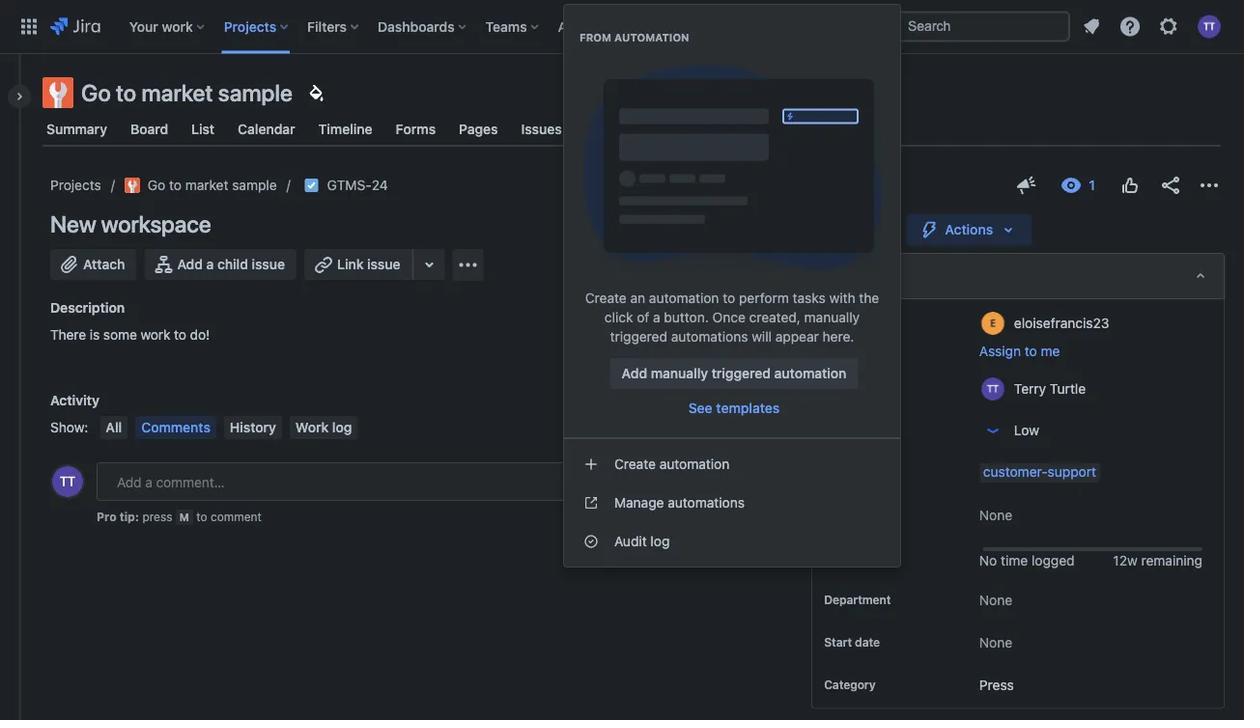 Task type: locate. For each thing, give the bounding box(es) containing it.
1 vertical spatial market
[[185, 177, 228, 193]]

projects for projects link
[[50, 177, 101, 193]]

new workspace
[[50, 211, 211, 238]]

reporter
[[824, 382, 874, 395]]

calendar
[[238, 121, 295, 137]]

sample up calendar
[[218, 79, 293, 106]]

to up the board
[[116, 79, 136, 106]]

search image
[[885, 19, 901, 34]]

start date
[[824, 636, 880, 650]]

go to market sample up list at the left top
[[81, 79, 293, 106]]

0 vertical spatial create
[[636, 18, 678, 34]]

none down no
[[980, 592, 1013, 608]]

3 none from the top
[[980, 635, 1013, 651]]

log
[[332, 420, 352, 436], [651, 534, 670, 550]]

Search field
[[877, 11, 1071, 42]]

automation down oldest first button
[[660, 457, 730, 473]]

to inside assign to me 'button'
[[1025, 344, 1038, 359]]

1 vertical spatial automations
[[668, 495, 745, 511]]

attach
[[83, 257, 125, 272]]

your profile and settings image
[[1198, 15, 1221, 38]]

0 vertical spatial none
[[980, 508, 1013, 524]]

create for create automation
[[615, 457, 656, 473]]

terry
[[1015, 381, 1047, 397]]

2 vertical spatial create
[[615, 457, 656, 473]]

reports link
[[581, 112, 639, 147]]

to inside create an automation to perform tasks with the click of a button. once created, manually triggered automations will appear here.
[[723, 290, 736, 306]]

1 vertical spatial create
[[585, 290, 627, 306]]

triggered up templates
[[712, 366, 771, 382]]

child
[[217, 257, 248, 272]]

department
[[824, 594, 891, 607]]

create right from
[[636, 18, 678, 34]]

support
[[1048, 464, 1097, 480]]

0 vertical spatial a
[[206, 257, 214, 272]]

group
[[564, 438, 901, 567]]

manually up see on the right of the page
[[651, 366, 708, 382]]

press
[[142, 510, 172, 524]]

automations down once at the right top of the page
[[671, 329, 748, 345]]

0 horizontal spatial triggered
[[610, 329, 668, 345]]

add inside from automation group
[[622, 366, 648, 382]]

create for create
[[636, 18, 678, 34]]

1 vertical spatial manually
[[651, 366, 708, 382]]

group containing create automation
[[564, 438, 901, 567]]

menu bar
[[96, 416, 362, 440]]

1 horizontal spatial add
[[622, 366, 648, 382]]

summary link
[[43, 112, 111, 147]]

tab list
[[31, 112, 1233, 147]]

some
[[103, 327, 137, 343]]

none for start date
[[980, 635, 1013, 651]]

1 vertical spatial none
[[980, 592, 1013, 608]]

0 vertical spatial projects
[[224, 18, 276, 34]]

teams
[[486, 18, 527, 34]]

log right "work"
[[332, 420, 352, 436]]

apps
[[558, 18, 591, 34]]

automation inside create an automation to perform tasks with the click of a button. once created, manually triggered automations will appear here.
[[649, 290, 719, 306]]

2 vertical spatial none
[[980, 635, 1013, 651]]

your
[[129, 18, 158, 34]]

1 vertical spatial projects
[[50, 177, 101, 193]]

add manually triggered automation link
[[610, 358, 858, 389]]

to inside go to market sample link
[[169, 177, 182, 193]]

go to market sample
[[81, 79, 293, 106], [148, 177, 277, 193]]

the
[[859, 290, 880, 306]]

0 horizontal spatial manually
[[651, 366, 708, 382]]

issue right "child"
[[252, 257, 285, 272]]

menu
[[564, 5, 901, 567]]

logged
[[1032, 553, 1075, 569]]

manually up 'here.'
[[805, 310, 860, 326]]

create inside create an automation to perform tasks with the click of a button. once created, manually triggered automations will appear here.
[[585, 290, 627, 306]]

assign to me
[[980, 344, 1060, 359]]

1 vertical spatial go
[[148, 177, 165, 193]]

priority
[[824, 424, 865, 438]]

create inside button
[[636, 18, 678, 34]]

there is some work to do!
[[50, 327, 210, 343]]

create an automation to perform tasks with the click of a button. once created, manually triggered automations will appear here.
[[585, 290, 880, 345]]

assign to me button
[[980, 342, 1205, 361]]

assign
[[980, 344, 1021, 359]]

sidebar navigation image
[[0, 77, 43, 116]]

go to market sample down list link
[[148, 177, 277, 193]]

once
[[713, 310, 746, 326]]

0 vertical spatial triggered
[[610, 329, 668, 345]]

add for add a child issue
[[177, 257, 203, 272]]

0 vertical spatial market
[[142, 79, 213, 106]]

triggered
[[610, 329, 668, 345], [712, 366, 771, 382]]

0 vertical spatial automations
[[671, 329, 748, 345]]

triggered inside create an automation to perform tasks with the click of a button. once created, manually triggered automations will appear here.
[[610, 329, 668, 345]]

0 horizontal spatial add
[[177, 257, 203, 272]]

log right audit
[[651, 534, 670, 550]]

none up no
[[980, 508, 1013, 524]]

tracking
[[855, 552, 901, 565]]

create
[[636, 18, 678, 34], [585, 290, 627, 306], [615, 457, 656, 473]]

triggered inside the add manually triggered automation link
[[712, 366, 771, 382]]

automation up button.
[[649, 290, 719, 306]]

sample
[[218, 79, 293, 106], [232, 177, 277, 193]]

1 horizontal spatial issue
[[367, 257, 401, 272]]

issue right link
[[367, 257, 401, 272]]

manage automations link
[[564, 484, 901, 523]]

create up manage
[[615, 457, 656, 473]]

menu bar containing all
[[96, 416, 362, 440]]

see
[[689, 401, 713, 416]]

add inside button
[[177, 257, 203, 272]]

24
[[372, 177, 388, 193]]

projects up new
[[50, 177, 101, 193]]

go right go to market sample icon
[[148, 177, 165, 193]]

1 vertical spatial a
[[653, 310, 661, 326]]

projects left filters
[[224, 18, 276, 34]]

0 vertical spatial work
[[162, 18, 193, 34]]

a
[[206, 257, 214, 272], [653, 310, 661, 326]]

from
[[580, 31, 612, 44]]

projects inside popup button
[[224, 18, 276, 34]]

automations down create automation link
[[668, 495, 745, 511]]

list
[[191, 121, 215, 137]]

none up "press"
[[980, 635, 1013, 651]]

0 horizontal spatial a
[[206, 257, 214, 272]]

board
[[130, 121, 168, 137]]

1 vertical spatial sample
[[232, 177, 277, 193]]

to up once at the right top of the page
[[723, 290, 736, 306]]

timeline link
[[315, 112, 376, 147]]

time
[[824, 552, 852, 565]]

tip:
[[120, 510, 139, 524]]

triggered down of
[[610, 329, 668, 345]]

manually inside create an automation to perform tasks with the click of a button. once created, manually triggered automations will appear here.
[[805, 310, 860, 326]]

2 none from the top
[[980, 592, 1013, 608]]

sample down calendar link at the top of the page
[[232, 177, 277, 193]]

comments button
[[135, 416, 216, 440]]

0 vertical spatial manually
[[805, 310, 860, 326]]

to right go to market sample icon
[[169, 177, 182, 193]]

0 horizontal spatial issue
[[252, 257, 285, 272]]

0 vertical spatial automation
[[649, 290, 719, 306]]

1 horizontal spatial log
[[651, 534, 670, 550]]

press
[[980, 677, 1014, 693]]

0 horizontal spatial log
[[332, 420, 352, 436]]

pages
[[459, 121, 498, 137]]

eloisefrancis23
[[1015, 315, 1110, 331]]

summary
[[46, 121, 107, 137]]

help image
[[1119, 15, 1142, 38]]

work
[[162, 18, 193, 34], [141, 327, 170, 343]]

log inside button
[[332, 420, 352, 436]]

create automation
[[615, 457, 730, 473]]

add left "child"
[[177, 257, 203, 272]]

jira image
[[50, 15, 100, 38], [50, 15, 100, 38]]

to left the 'me'
[[1025, 344, 1038, 359]]

a right of
[[653, 310, 661, 326]]

projects
[[224, 18, 276, 34], [50, 177, 101, 193]]

gtms-24 link
[[327, 174, 388, 197]]

task image
[[304, 178, 319, 193]]

automation
[[649, 290, 719, 306], [775, 366, 847, 382], [660, 457, 730, 473]]

2 issue from the left
[[367, 257, 401, 272]]

work right your
[[162, 18, 193, 34]]

add down of
[[622, 366, 648, 382]]

0 horizontal spatial go
[[81, 79, 111, 106]]

1 issue from the left
[[252, 257, 285, 272]]

me
[[1041, 344, 1060, 359]]

market down list link
[[185, 177, 228, 193]]

0 vertical spatial sample
[[218, 79, 293, 106]]

go up summary
[[81, 79, 111, 106]]

reports
[[585, 121, 636, 137]]

project settings
[[772, 121, 872, 137]]

1 horizontal spatial triggered
[[712, 366, 771, 382]]

there
[[50, 327, 86, 343]]

teams button
[[480, 11, 547, 42]]

1 vertical spatial add
[[622, 366, 648, 382]]

add for add manually triggered automation
[[622, 366, 648, 382]]

to right m
[[196, 510, 207, 524]]

create button
[[624, 11, 690, 42]]

dashboards button
[[372, 11, 474, 42]]

work
[[296, 420, 329, 436]]

automation down appear
[[775, 366, 847, 382]]

none for department
[[980, 592, 1013, 608]]

1 horizontal spatial a
[[653, 310, 661, 326]]

menu containing create an automation to perform tasks with the click of a button. once created, manually triggered automations will appear here.
[[564, 5, 901, 567]]

1 vertical spatial automation
[[775, 366, 847, 382]]

will
[[752, 329, 772, 345]]

click
[[605, 310, 633, 326]]

tasks
[[793, 290, 826, 306]]

customer-support
[[984, 464, 1097, 480]]

work inside popup button
[[162, 18, 193, 34]]

a left "child"
[[206, 257, 214, 272]]

1 vertical spatial log
[[651, 534, 670, 550]]

sample inside go to market sample link
[[232, 177, 277, 193]]

0 vertical spatial log
[[332, 420, 352, 436]]

category
[[824, 679, 876, 692]]

1 vertical spatial triggered
[[712, 366, 771, 382]]

give feedback image
[[1016, 174, 1039, 197]]

market up list at the left top
[[142, 79, 213, 106]]

1 horizontal spatial manually
[[805, 310, 860, 326]]

your work
[[129, 18, 193, 34]]

add app image
[[457, 254, 480, 277]]

manage automations
[[615, 495, 745, 511]]

0 vertical spatial add
[[177, 257, 203, 272]]

work right some
[[141, 327, 170, 343]]

1 horizontal spatial projects
[[224, 18, 276, 34]]

create up click
[[585, 290, 627, 306]]

0 horizontal spatial projects
[[50, 177, 101, 193]]

your work button
[[123, 11, 212, 42]]

banner
[[0, 0, 1245, 54]]

link
[[337, 257, 364, 272]]



Task type: describe. For each thing, give the bounding box(es) containing it.
oldest
[[654, 420, 696, 436]]

an
[[631, 290, 646, 306]]

list link
[[188, 112, 219, 147]]

work log
[[296, 420, 352, 436]]

oldest first button
[[642, 416, 756, 440]]

automation
[[615, 31, 690, 44]]

time tracking
[[824, 552, 901, 565]]

from automation group
[[564, 11, 901, 432]]

no time logged
[[980, 553, 1075, 569]]

copy link to issue image
[[384, 177, 400, 192]]

share image
[[1160, 174, 1183, 197]]

actions button
[[907, 215, 1032, 245]]

0 vertical spatial go
[[81, 79, 111, 106]]

log for audit log
[[651, 534, 670, 550]]

all
[[106, 420, 122, 436]]

from automation
[[580, 31, 690, 44]]

first
[[699, 420, 725, 436]]

newest first image
[[729, 420, 744, 436]]

12w
[[1114, 553, 1138, 569]]

comments
[[141, 420, 211, 436]]

details element
[[812, 253, 1225, 300]]

audit
[[615, 534, 647, 550]]

start
[[824, 636, 852, 650]]

history
[[230, 420, 276, 436]]

actions
[[945, 222, 993, 238]]

customer-support link
[[980, 464, 1101, 483]]

filters
[[307, 18, 347, 34]]

go to market sample image
[[124, 178, 140, 193]]

profile image of terry turtle image
[[52, 467, 83, 498]]

link issue button
[[304, 249, 414, 280]]

oldest first
[[654, 420, 725, 436]]

new
[[50, 211, 96, 238]]

1 vertical spatial work
[[141, 327, 170, 343]]

pages link
[[455, 112, 502, 147]]

do!
[[190, 327, 210, 343]]

gtms-
[[327, 177, 372, 193]]

link web pages and more image
[[418, 253, 441, 276]]

add manually triggered automation
[[622, 366, 847, 382]]

created,
[[749, 310, 801, 326]]

timeline
[[319, 121, 373, 137]]

market inside go to market sample link
[[185, 177, 228, 193]]

history button
[[224, 416, 282, 440]]

workspace
[[101, 211, 211, 238]]

banner containing your work
[[0, 0, 1245, 54]]

projects for projects popup button
[[224, 18, 276, 34]]

show:
[[50, 420, 88, 436]]

log for work log
[[332, 420, 352, 436]]

tab list containing summary
[[31, 112, 1233, 147]]

details
[[824, 268, 869, 284]]

1 none from the top
[[980, 508, 1013, 524]]

go to market sample link
[[124, 174, 277, 197]]

vote options: no one has voted for this issue yet. image
[[1119, 174, 1142, 197]]

settings
[[821, 121, 872, 137]]

comment
[[211, 510, 262, 524]]

a inside button
[[206, 257, 214, 272]]

to left do!
[[174, 327, 186, 343]]

automations inside create an automation to perform tasks with the click of a button. once created, manually triggered automations will appear here.
[[671, 329, 748, 345]]

button.
[[664, 310, 709, 326]]

primary element
[[12, 0, 877, 54]]

see templates
[[689, 401, 780, 416]]

perform
[[739, 290, 789, 306]]

manage
[[615, 495, 664, 511]]

templates
[[716, 401, 780, 416]]

terry turtle
[[1015, 381, 1086, 397]]

add a child issue button
[[144, 249, 297, 280]]

apps button
[[552, 11, 609, 42]]

calendar link
[[234, 112, 299, 147]]

12w remaining
[[1114, 553, 1203, 569]]

project settings link
[[768, 112, 876, 147]]

turtle
[[1050, 381, 1086, 397]]

filters button
[[302, 11, 366, 42]]

1 vertical spatial go to market sample
[[148, 177, 277, 193]]

board link
[[127, 112, 172, 147]]

audit log
[[615, 534, 670, 550]]

set background color image
[[304, 81, 327, 104]]

issue inside button
[[252, 257, 285, 272]]

gtms-24
[[327, 177, 388, 193]]

actions image
[[1198, 174, 1221, 197]]

issue inside "button"
[[367, 257, 401, 272]]

description
[[50, 300, 125, 316]]

time tracking pin to top. only you can see pinned fields. image
[[905, 551, 920, 566]]

projects link
[[50, 174, 101, 197]]

1 horizontal spatial go
[[148, 177, 165, 193]]

forms
[[396, 121, 436, 137]]

all button
[[100, 416, 128, 440]]

add a child issue
[[177, 257, 285, 272]]

create for create an automation to perform tasks with the click of a button. once created, manually triggered automations will appear here.
[[585, 290, 627, 306]]

a inside create an automation to perform tasks with the click of a button. once created, manually triggered automations will appear here.
[[653, 310, 661, 326]]

Add a comment… field
[[97, 463, 756, 502]]

with
[[830, 290, 856, 306]]

0 vertical spatial go to market sample
[[81, 79, 293, 106]]

of
[[637, 310, 650, 326]]

pro tip: press m to comment
[[97, 510, 262, 524]]

activity
[[50, 393, 99, 409]]

appear
[[776, 329, 819, 345]]

assignee
[[824, 316, 876, 330]]

2 vertical spatial automation
[[660, 457, 730, 473]]

settings image
[[1158, 15, 1181, 38]]

here.
[[823, 329, 855, 345]]

time
[[1001, 553, 1028, 569]]

see templates link
[[677, 393, 792, 424]]

link issue
[[337, 257, 401, 272]]

customer-
[[984, 464, 1048, 480]]

pro
[[97, 510, 117, 524]]

is
[[90, 327, 100, 343]]

appswitcher icon image
[[17, 15, 41, 38]]

dashboards
[[378, 18, 455, 34]]

notifications image
[[1080, 15, 1104, 38]]



Task type: vqa. For each thing, say whether or not it's contained in the screenshot.
avatar group element
no



